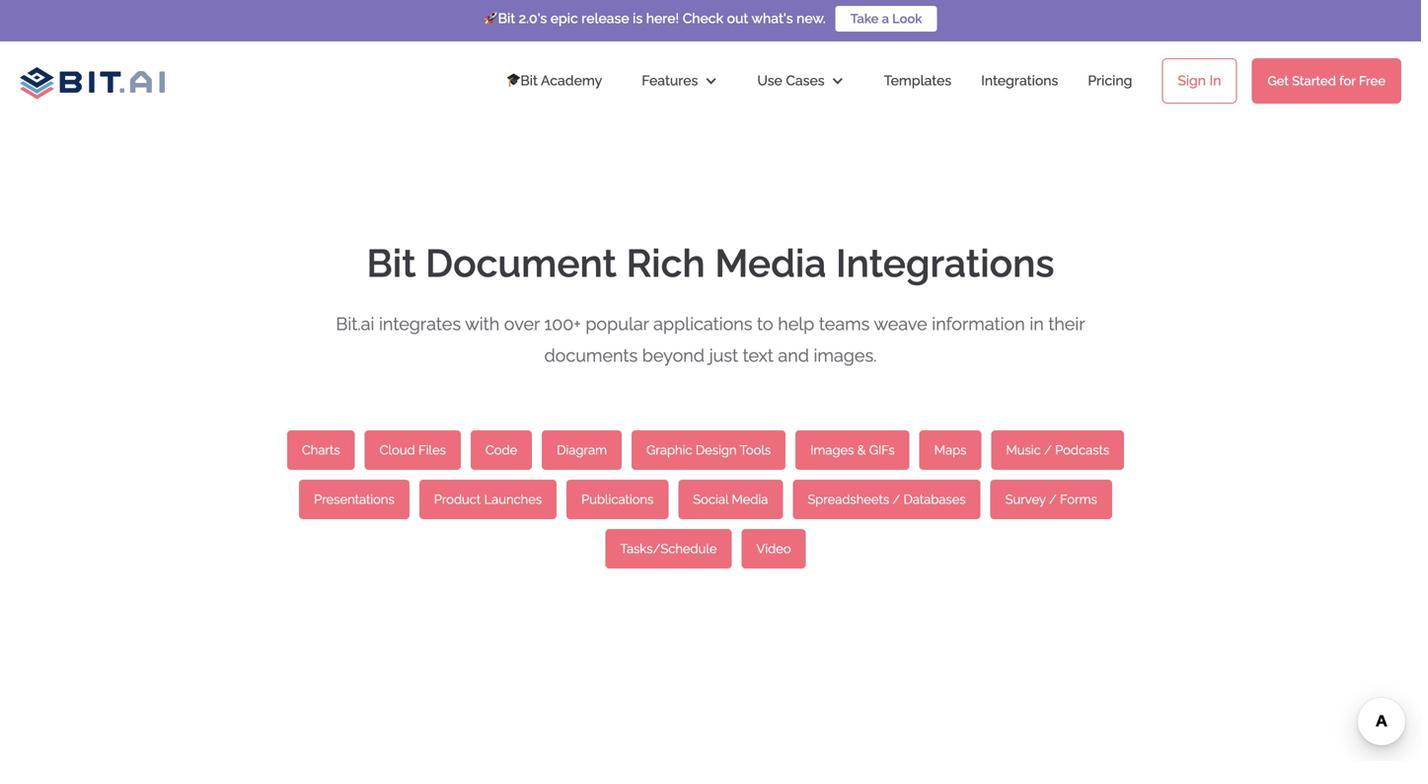 Task type: locate. For each thing, give the bounding box(es) containing it.
cloud files link
[[365, 430, 461, 470]]

dropdown toggle image
[[831, 74, 845, 88]]

integrations up the information
[[836, 241, 1055, 286]]

epic
[[551, 10, 578, 27]]

cases
[[786, 73, 825, 89]]

integrations left pricing
[[982, 73, 1059, 89]]

navigation containing 🎓bit academy
[[487, 51, 1422, 111]]

document
[[426, 241, 617, 286]]

weave
[[874, 313, 928, 334]]

media right social on the bottom of the page
[[732, 492, 768, 507]]

sign in link
[[1162, 58, 1238, 104]]

here!
[[646, 10, 679, 27]]

navigation
[[487, 51, 1422, 111]]

help
[[778, 313, 815, 334]]

publications link
[[567, 480, 669, 519]]

/ left databases on the right of the page
[[893, 492, 901, 507]]

to
[[757, 313, 774, 334]]

pricing
[[1088, 73, 1133, 89]]

/ inside spreadsheets / databases link
[[893, 492, 901, 507]]

publications
[[582, 492, 654, 507]]

music
[[1006, 443, 1041, 458]]

graphic design tools
[[647, 443, 771, 458]]

forms
[[1060, 492, 1098, 507]]

gifs
[[870, 443, 895, 458]]

use cases
[[758, 73, 825, 89]]

/ right the music
[[1045, 443, 1052, 458]]

social media
[[693, 492, 768, 507]]

🎓bit academy link
[[487, 51, 622, 111]]

templates link
[[864, 51, 972, 111]]

2.0's
[[519, 10, 547, 27]]

features button
[[622, 51, 738, 111]]

new.
[[797, 10, 826, 27]]

/ inside survey / forms link
[[1049, 492, 1057, 507]]

diagram
[[557, 443, 607, 458]]

media
[[715, 241, 827, 286], [732, 492, 768, 507]]

diagram link
[[542, 430, 622, 470]]

spreadsheets / databases link
[[793, 480, 981, 519]]

code link
[[471, 430, 532, 470]]

get started for free link
[[1252, 58, 1402, 104]]

video
[[757, 542, 791, 556]]

bit
[[367, 241, 416, 286]]

1 vertical spatial media
[[732, 492, 768, 507]]

in
[[1210, 73, 1222, 89]]

with
[[465, 313, 500, 334]]

sign
[[1178, 73, 1207, 89]]

/ inside music / podcasts 'link'
[[1045, 443, 1052, 458]]

graphic design tools link
[[632, 430, 786, 470]]

survey
[[1006, 492, 1046, 507]]

maps
[[935, 443, 967, 458]]

banner
[[0, 0, 1422, 120]]

what's
[[752, 10, 793, 27]]

just
[[709, 345, 739, 366]]

video link
[[742, 529, 806, 569]]

/ left forms
[[1049, 492, 1057, 507]]

their
[[1049, 313, 1086, 334]]

databases
[[904, 492, 966, 507]]

templates
[[884, 73, 952, 89]]

charts link
[[287, 430, 355, 470]]

/ for spreadsheets
[[893, 492, 901, 507]]

pricing link
[[1069, 51, 1152, 111]]

presentations
[[314, 492, 395, 507]]

/ for survey
[[1049, 492, 1057, 507]]

get
[[1268, 74, 1289, 88]]

integrates
[[379, 313, 461, 334]]

images & gifs link
[[796, 430, 910, 470]]

integrations link
[[972, 51, 1069, 111]]

get started for free
[[1268, 74, 1386, 88]]

release
[[582, 10, 630, 27]]

presentations link
[[299, 480, 410, 519]]

social media link
[[679, 480, 783, 519]]

teams
[[819, 313, 870, 334]]

product launches
[[434, 492, 542, 507]]

bit document rich media integrations
[[367, 241, 1055, 286]]

media up to
[[715, 241, 827, 286]]



Task type: describe. For each thing, give the bounding box(es) containing it.
🚀bit
[[484, 10, 515, 27]]

100+
[[545, 313, 581, 334]]

0 vertical spatial media
[[715, 241, 827, 286]]

design
[[696, 443, 737, 458]]

files
[[419, 443, 446, 458]]

applications
[[654, 313, 753, 334]]

take
[[851, 11, 879, 26]]

rich
[[627, 241, 706, 286]]

social
[[693, 492, 729, 507]]

launches
[[484, 492, 542, 507]]

features
[[642, 73, 698, 89]]

survey / forms link
[[991, 480, 1113, 519]]

documents
[[544, 345, 638, 366]]

spreadsheets / databases
[[808, 492, 966, 507]]

images & gifs
[[811, 443, 895, 458]]

a
[[882, 11, 889, 26]]

out
[[727, 10, 749, 27]]

academy
[[541, 73, 603, 89]]

is
[[633, 10, 643, 27]]

spreadsheets
[[808, 492, 890, 507]]

bit.ai
[[336, 313, 375, 334]]

0 vertical spatial integrations
[[982, 73, 1059, 89]]

maps link
[[920, 430, 982, 470]]

🚀bit 2.0's epic release is here! check out what's new.
[[484, 10, 826, 27]]

bit logo image
[[20, 61, 165, 99]]

music / podcasts link
[[992, 430, 1125, 470]]

use
[[758, 73, 783, 89]]

🎓bit academy
[[507, 73, 603, 89]]

charts
[[302, 443, 340, 458]]

images
[[811, 443, 854, 458]]

started
[[1293, 74, 1337, 88]]

dropdown toggle image
[[704, 74, 718, 88]]

images.
[[814, 345, 877, 366]]

over
[[504, 313, 540, 334]]

banner containing 🚀bit 2.0's epic release is here! check out what's new.
[[0, 0, 1422, 120]]

code
[[486, 443, 518, 458]]

check
[[683, 10, 724, 27]]

look
[[893, 11, 923, 26]]

free
[[1359, 74, 1386, 88]]

🎓bit
[[507, 73, 538, 89]]

popular
[[586, 313, 649, 334]]

product launches link
[[419, 480, 557, 519]]

graphic
[[647, 443, 693, 458]]

cloud
[[380, 443, 415, 458]]

take a look link
[[836, 6, 937, 32]]

survey / forms
[[1006, 492, 1098, 507]]

sign in
[[1178, 73, 1222, 89]]

take a look
[[851, 11, 923, 26]]

text
[[743, 345, 774, 366]]

podcasts
[[1056, 443, 1110, 458]]

/ for music
[[1045, 443, 1052, 458]]

in
[[1030, 313, 1044, 334]]

&
[[858, 443, 866, 458]]

1 vertical spatial integrations
[[836, 241, 1055, 286]]

tools
[[740, 443, 771, 458]]

use cases button
[[738, 51, 864, 111]]

beyond
[[642, 345, 705, 366]]

bit.ai integrates with over 100+ popular applications to help teams weave information in their documents beyond just text and images.
[[336, 313, 1086, 366]]

information
[[932, 313, 1026, 334]]

and
[[778, 345, 809, 366]]

music / podcasts
[[1006, 443, 1110, 458]]

navigation inside "banner"
[[487, 51, 1422, 111]]

product
[[434, 492, 481, 507]]

tasks/schedule
[[620, 542, 717, 556]]

for
[[1340, 74, 1356, 88]]



Task type: vqa. For each thing, say whether or not it's contained in the screenshot.
Templates link
yes



